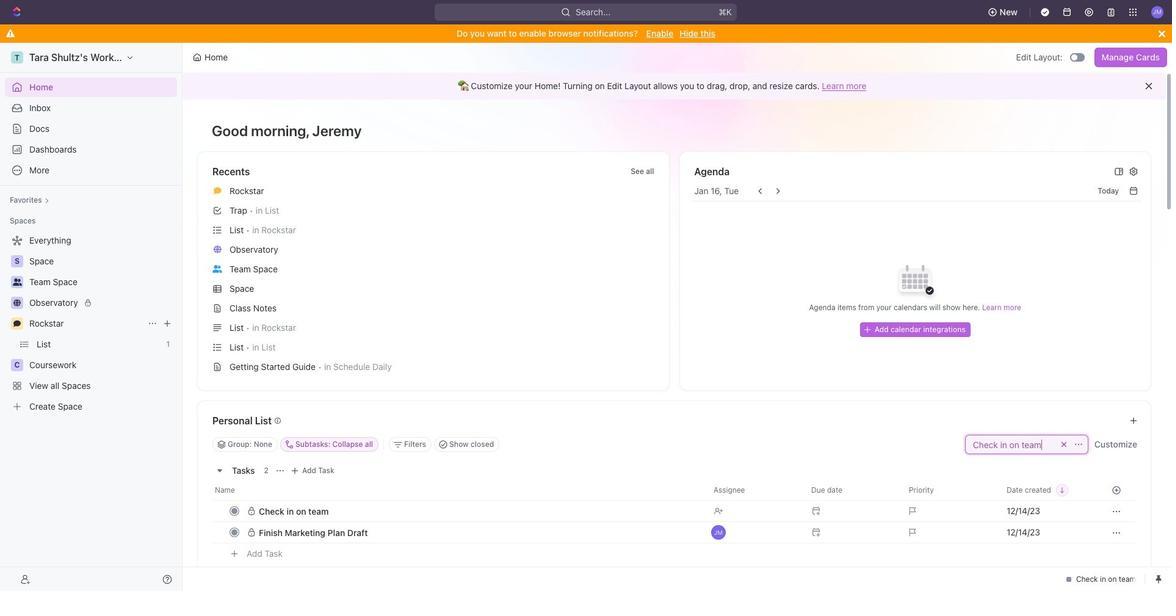 Task type: vqa. For each thing, say whether or not it's contained in the screenshot.
"Search Tasks..." text field on the bottom of page
yes



Task type: describe. For each thing, give the bounding box(es) containing it.
Search tasks... text field
[[966, 435, 1088, 454]]

coursework, , element
[[11, 359, 23, 371]]

tree inside sidebar navigation
[[5, 231, 177, 416]]

user group image
[[212, 265, 222, 273]]

user group image
[[13, 278, 22, 286]]

1 vertical spatial comment image
[[13, 320, 21, 327]]



Task type: locate. For each thing, give the bounding box(es) containing it.
globe image down user group image
[[13, 299, 21, 306]]

space, , element
[[11, 255, 23, 267]]

comment image
[[213, 187, 221, 195], [13, 320, 21, 327]]

sidebar navigation
[[0, 43, 185, 591]]

0 horizontal spatial comment image
[[13, 320, 21, 327]]

globe image inside sidebar navigation
[[13, 299, 21, 306]]

0 vertical spatial comment image
[[213, 187, 221, 195]]

globe image up user group icon
[[213, 245, 221, 253]]

globe image
[[213, 245, 221, 253], [13, 299, 21, 306]]

1 horizontal spatial comment image
[[213, 187, 221, 195]]

1 horizontal spatial globe image
[[213, 245, 221, 253]]

1 vertical spatial globe image
[[13, 299, 21, 306]]

alert
[[183, 73, 1166, 100]]

tree
[[5, 231, 177, 416]]

tara shultz's workspace, , element
[[11, 51, 23, 63]]

0 horizontal spatial globe image
[[13, 299, 21, 306]]

0 vertical spatial globe image
[[213, 245, 221, 253]]



